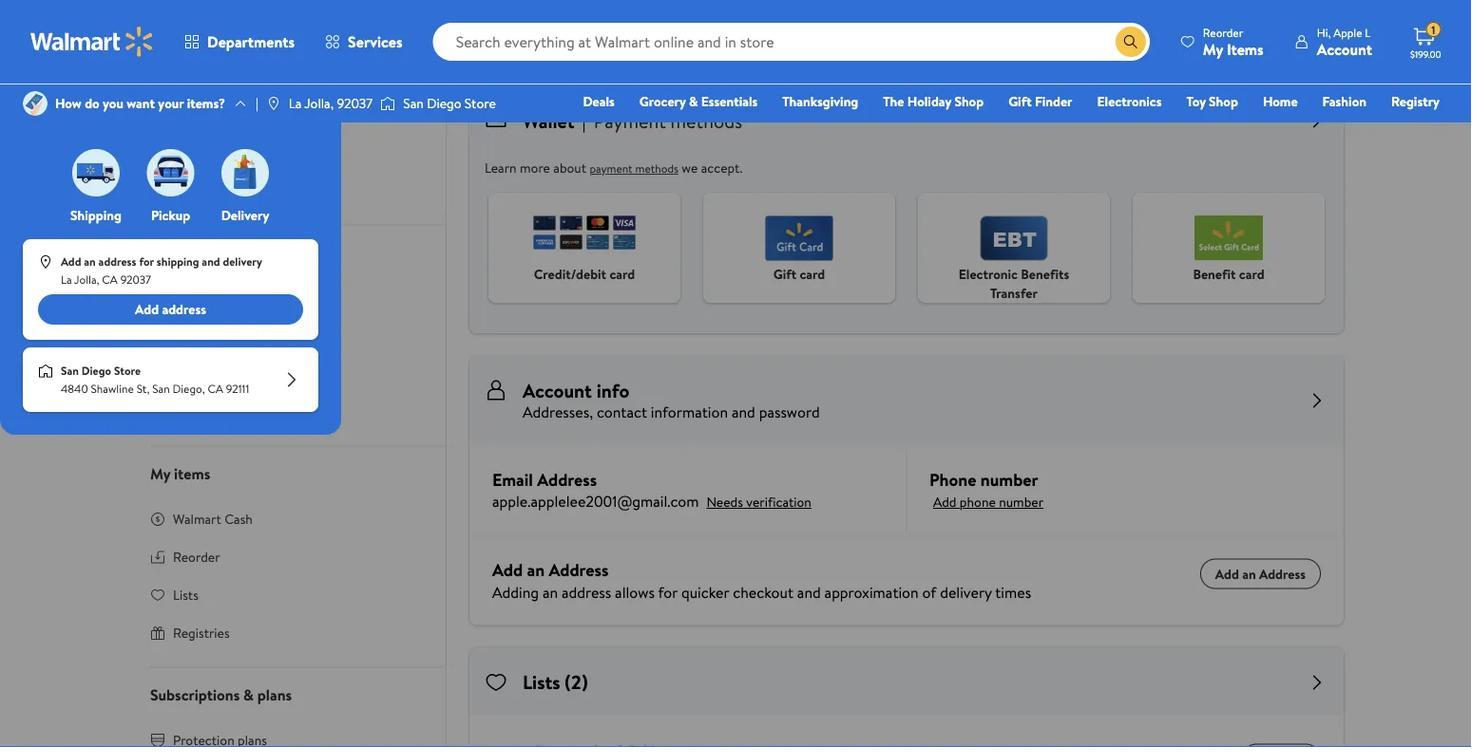 Task type: vqa. For each thing, say whether or not it's contained in the screenshot.
the leftmost all
no



Task type: locate. For each thing, give the bounding box(es) containing it.
address inside button
[[162, 300, 206, 319]]

gift inside button
[[773, 265, 797, 284]]

icon image up your
[[150, 37, 165, 53]]

 image for shipping
[[72, 149, 120, 197]]

1 horizontal spatial ca
[[208, 381, 223, 397]]

subscriptions
[[150, 685, 240, 706]]

services button
[[310, 19, 418, 65]]

2 shop from the left
[[1209, 92, 1238, 111]]

payment
[[590, 161, 633, 177]]

92037
[[337, 94, 373, 113], [120, 272, 151, 288]]

1 horizontal spatial reorder
[[1203, 24, 1243, 40]]

 image inside the delivery button
[[221, 149, 269, 197]]

for left shipping
[[139, 254, 154, 270]]

0 horizontal spatial account
[[206, 242, 262, 263]]

1 horizontal spatial san
[[152, 381, 170, 397]]

and right the checkout
[[797, 582, 821, 603]]

card right benefit
[[1239, 265, 1264, 284]]

 image for san diego store
[[380, 94, 396, 113]]

information
[[651, 402, 728, 423]]

add for add an address
[[1215, 565, 1239, 583]]

for inside add an address adding an address allows for quicker checkout and approximation of delivery times
[[658, 582, 678, 603]]

checkout
[[733, 582, 793, 603]]

0 vertical spatial diego
[[427, 94, 461, 113]]

0 vertical spatial reorder
[[1203, 24, 1243, 40]]

jolla,
[[304, 94, 334, 113], [74, 272, 99, 288]]

gift left finder
[[1008, 92, 1032, 111]]

the holiday shop
[[883, 92, 984, 111]]

1 vertical spatial la
[[61, 272, 72, 288]]

lists up registries on the left of page
[[173, 586, 198, 604]]

wallet
[[523, 107, 575, 134]]

apple.applelee2001@gmail.com
[[492, 491, 699, 512]]

address inside add an address adding an address allows for quicker checkout and approximation of delivery times
[[549, 559, 609, 583]]

lists for lists (2)
[[523, 669, 560, 696]]

1 vertical spatial ca
[[208, 381, 223, 397]]

store up shawline
[[114, 363, 141, 379]]

giving & impact link
[[127, 393, 446, 431]]

password
[[759, 402, 820, 423]]

0 vertical spatial lists
[[173, 586, 198, 604]]

0 vertical spatial and
[[202, 254, 220, 270]]

1 horizontal spatial 92037
[[337, 94, 373, 113]]

1 vertical spatial address
[[162, 300, 206, 319]]

1 vertical spatial methods
[[635, 161, 678, 177]]

1 horizontal spatial shop
[[1209, 92, 1238, 111]]

number
[[980, 468, 1038, 492], [999, 493, 1043, 512]]

1 vertical spatial gift
[[773, 265, 797, 284]]

registry link
[[1383, 91, 1448, 112]]

grocery & essentials
[[639, 92, 758, 111]]

1 vertical spatial san
[[61, 363, 79, 379]]

1 vertical spatial store
[[114, 363, 141, 379]]

 image up shipping at the top left of page
[[72, 149, 120, 197]]

the holiday shop link
[[875, 91, 992, 112]]

2 vertical spatial and
[[797, 582, 821, 603]]

l
[[1365, 24, 1371, 40]]

| right wallet
[[582, 107, 586, 134]]

gift for gift finder
[[1008, 92, 1032, 111]]

shipping
[[70, 206, 122, 225]]

for
[[139, 254, 154, 270], [658, 582, 678, 603]]

(2)
[[565, 669, 588, 696]]

0 horizontal spatial delivery
[[223, 254, 262, 270]]

92037 down services dropdown button
[[337, 94, 373, 113]]

1 vertical spatial info
[[596, 377, 629, 404]]

icon image
[[150, 37, 165, 53], [150, 145, 165, 160]]

services
[[348, 31, 403, 52]]

info
[[225, 288, 248, 307], [596, 377, 629, 404]]

delivery button
[[218, 144, 273, 225]]

gift down gift card image
[[773, 265, 797, 284]]

allows
[[615, 582, 655, 603]]

1 horizontal spatial diego
[[427, 94, 461, 113]]

2 vertical spatial account
[[523, 377, 592, 404]]

add for add an address adding an address allows for quicker checkout and approximation of delivery times
[[492, 559, 523, 583]]

diego for san diego store 4840 shawline st, san diego, ca 92111
[[82, 363, 111, 379]]

delivery down the delivery
[[223, 254, 262, 270]]

1 vertical spatial diego
[[82, 363, 111, 379]]

account up "fashion" link
[[1317, 38, 1372, 59]]

icon image inside walmart+ link
[[150, 37, 165, 53]]

2 horizontal spatial card
[[1239, 265, 1264, 284]]

1 horizontal spatial account
[[523, 377, 592, 404]]

apple
[[1333, 24, 1362, 40]]

0 horizontal spatial store
[[114, 363, 141, 379]]

ca down shipping at the top left of page
[[102, 272, 118, 288]]

icon image inside pets link
[[150, 145, 165, 160]]

reorder up toy shop
[[1203, 24, 1243, 40]]

0 horizontal spatial ca
[[102, 272, 118, 288]]

0 vertical spatial ca
[[102, 272, 118, 288]]

2 horizontal spatial san
[[403, 94, 424, 113]]

times
[[995, 582, 1031, 603]]

0 horizontal spatial lists
[[173, 586, 198, 604]]

1 vertical spatial reorder
[[173, 548, 220, 566]]

address inside button
[[1259, 565, 1306, 583]]

quicker
[[681, 582, 729, 603]]

search icon image
[[1123, 34, 1138, 49]]

and for account info
[[732, 402, 755, 423]]

& right 'giving'
[[213, 402, 222, 421]]

0 horizontal spatial reorder
[[173, 548, 220, 566]]

credit/debit card image
[[533, 216, 636, 250]]

address up addresses
[[162, 300, 206, 319]]

my left items
[[150, 463, 170, 484]]

toy
[[1186, 92, 1206, 111]]

1 vertical spatial my
[[150, 463, 170, 484]]

3 card from the left
[[1239, 265, 1264, 284]]

0 vertical spatial address
[[98, 254, 136, 270]]

delivery inside add an address for shipping and delivery la jolla, ca 92037
[[223, 254, 262, 270]]

debit
[[1326, 119, 1358, 137]]

0 horizontal spatial shop
[[954, 92, 984, 111]]

reorder my items
[[1203, 24, 1264, 59]]

1 horizontal spatial lists
[[523, 669, 560, 696]]

reorder down walmart
[[173, 548, 220, 566]]

account left "contact"
[[523, 377, 592, 404]]

0 horizontal spatial la
[[61, 272, 72, 288]]

1 horizontal spatial for
[[658, 582, 678, 603]]

0 horizontal spatial 92037
[[120, 272, 151, 288]]

deals
[[583, 92, 615, 111]]

for right allows
[[658, 582, 678, 603]]

1 vertical spatial lists
[[523, 669, 560, 696]]

card down gift card image
[[800, 265, 825, 284]]

 image inside shipping button
[[72, 149, 120, 197]]

1 horizontal spatial gift
[[1008, 92, 1032, 111]]

0 vertical spatial info
[[225, 288, 248, 307]]

address for add an address
[[1259, 565, 1306, 583]]

 image right la jolla, 92037
[[380, 94, 396, 113]]

diego,
[[173, 381, 205, 397]]

reorder inside reorder my items
[[1203, 24, 1243, 40]]

walmart+ up the items?
[[173, 36, 229, 54]]

diego inside san diego store 4840 shawline st, san diego, ca 92111
[[82, 363, 111, 379]]

0 vertical spatial la
[[289, 94, 302, 113]]

1 vertical spatial delivery
[[940, 582, 992, 603]]

methods up accept.
[[670, 107, 742, 134]]

0 vertical spatial gift
[[1008, 92, 1032, 111]]

1 horizontal spatial address
[[162, 300, 206, 319]]

|
[[256, 94, 258, 113], [582, 107, 586, 134]]

1 card from the left
[[610, 265, 635, 284]]

store
[[465, 94, 496, 113], [114, 363, 141, 379]]

and inside add an address for shipping and delivery la jolla, ca 92037
[[202, 254, 220, 270]]

communications & privacy link
[[127, 355, 446, 393]]

0 horizontal spatial info
[[225, 288, 248, 307]]

san
[[403, 94, 424, 113], [61, 363, 79, 379], [152, 381, 170, 397]]

shop right toy
[[1209, 92, 1238, 111]]

plans
[[257, 685, 292, 706]]

jolla, up pets link
[[304, 94, 334, 113]]

0 vertical spatial methods
[[670, 107, 742, 134]]

1 vertical spatial 92037
[[120, 272, 151, 288]]

0 horizontal spatial diego
[[82, 363, 111, 379]]

delivery inside add an address adding an address allows for quicker checkout and approximation of delivery times
[[940, 582, 992, 603]]

 image for pickup
[[147, 149, 194, 197]]

0 horizontal spatial gift
[[773, 265, 797, 284]]

& left privacy
[[273, 364, 282, 383]]

la down shipping at the top left of page
[[61, 272, 72, 288]]

0 vertical spatial san
[[403, 94, 424, 113]]

1 horizontal spatial walmart+ link
[[1374, 118, 1448, 138]]

gift card image
[[765, 216, 833, 261]]

address down shipping at the top left of page
[[98, 254, 136, 270]]

giving
[[173, 402, 210, 421]]

1 vertical spatial for
[[658, 582, 678, 603]]

methods left we
[[635, 161, 678, 177]]

icon image left pets
[[150, 145, 165, 160]]

number right phone
[[999, 493, 1043, 512]]

reorder for reorder
[[173, 548, 220, 566]]

history
[[602, 14, 660, 41]]

1 vertical spatial  image
[[38, 255, 53, 270]]

1 horizontal spatial and
[[732, 402, 755, 423]]

lists left (2)
[[523, 669, 560, 696]]

0 horizontal spatial walmart+ link
[[127, 26, 446, 64]]

2 vertical spatial address
[[562, 582, 611, 603]]

info inside account info addresses, contact information and password
[[596, 377, 629, 404]]

gift finder link
[[1000, 91, 1081, 112]]

0 vertical spatial number
[[980, 468, 1038, 492]]

your profile
[[150, 96, 227, 117]]

purchase history
[[523, 14, 660, 41]]

 image up pickup
[[147, 149, 194, 197]]

 image for add
[[38, 255, 53, 270]]

registry one debit
[[1294, 92, 1440, 137]]

info right addresses,
[[596, 377, 629, 404]]

grocery & essentials link
[[631, 91, 766, 112]]

account info addresses, contact information and password
[[523, 377, 820, 423]]

ca
[[102, 272, 118, 288], [208, 381, 223, 397]]

0 horizontal spatial san
[[61, 363, 79, 379]]

needs verification button
[[703, 493, 811, 513]]

benefit card
[[1193, 265, 1264, 284]]

0 horizontal spatial and
[[202, 254, 220, 270]]

92111
[[226, 381, 249, 397]]

shop right 'holiday'
[[954, 92, 984, 111]]

0 horizontal spatial my
[[150, 463, 170, 484]]

account down the delivery
[[206, 242, 262, 263]]

adding
[[492, 582, 539, 603]]

2 horizontal spatial address
[[562, 582, 611, 603]]

0 horizontal spatial for
[[139, 254, 154, 270]]

walmart+ link up la jolla, 92037
[[127, 26, 446, 64]]

0 horizontal spatial jolla,
[[74, 272, 99, 288]]

add inside add an address for shipping and delivery la jolla, ca 92037
[[61, 254, 81, 270]]

0 vertical spatial icon image
[[150, 37, 165, 53]]

san right st, at the bottom left of page
[[152, 381, 170, 397]]

| right the items?
[[256, 94, 258, 113]]

info right the personal
[[225, 288, 248, 307]]

we
[[682, 159, 698, 177]]

la up pets link
[[289, 94, 302, 113]]

0 vertical spatial for
[[139, 254, 154, 270]]

number up add phone number button
[[980, 468, 1038, 492]]

1 vertical spatial icon image
[[150, 145, 165, 160]]

store for san diego store 4840 shawline st, san diego, ca 92111
[[114, 363, 141, 379]]

 image
[[380, 94, 396, 113], [266, 96, 281, 111], [72, 149, 120, 197], [147, 149, 194, 197], [221, 149, 269, 197]]

0 vertical spatial 92037
[[337, 94, 373, 113]]

card right credit/debit
[[610, 265, 635, 284]]

1 vertical spatial and
[[732, 402, 755, 423]]

addresses link
[[127, 317, 446, 355]]

info for personal
[[225, 288, 248, 307]]

card for credit/debit card
[[610, 265, 635, 284]]

store up learn on the left top
[[465, 94, 496, 113]]

communications
[[173, 364, 270, 383]]

0 horizontal spatial walmart+
[[173, 36, 229, 54]]

an inside add an address button
[[1242, 565, 1256, 583]]

& right the grocery
[[689, 92, 698, 111]]

2 horizontal spatial and
[[797, 582, 821, 603]]

2 icon image from the top
[[150, 145, 165, 160]]

add an address button
[[1200, 559, 1321, 590]]

92037 up add address on the left top of page
[[120, 272, 151, 288]]

1 icon image from the top
[[150, 37, 165, 53]]

1 horizontal spatial delivery
[[940, 582, 992, 603]]

benefit card image
[[1195, 216, 1263, 261]]

want
[[127, 94, 155, 113]]

0 vertical spatial my
[[1203, 38, 1223, 59]]

 image up the delivery
[[221, 149, 269, 197]]

add inside add an address button
[[1215, 565, 1239, 583]]

& for subscriptions
[[243, 685, 254, 706]]

Search search field
[[433, 23, 1150, 61]]

ca left 92111
[[208, 381, 223, 397]]

 image up pets link
[[266, 96, 281, 111]]

0 vertical spatial jolla,
[[304, 94, 334, 113]]

address inside email address apple.applelee2001@gmail.com needs verification
[[537, 468, 597, 492]]

0 vertical spatial store
[[465, 94, 496, 113]]

san up 4840 at the bottom of page
[[61, 363, 79, 379]]

jolla, down shipping at the top left of page
[[74, 272, 99, 288]]

email address apple.applelee2001@gmail.com needs verification
[[492, 468, 811, 512]]

delivery
[[221, 206, 269, 225]]

 image
[[23, 91, 48, 116], [38, 255, 53, 270], [38, 364, 53, 379]]

and right shipping
[[202, 254, 220, 270]]

& left the plans
[[243, 685, 254, 706]]

1 vertical spatial jolla,
[[74, 272, 99, 288]]

walmart+ link down the registry link
[[1374, 118, 1448, 138]]

walmart+ link
[[127, 26, 446, 64], [1374, 118, 1448, 138]]

and left password
[[732, 402, 755, 423]]

address for add an address adding an address allows for quicker checkout and approximation of delivery times
[[549, 559, 609, 583]]

0 vertical spatial delivery
[[223, 254, 262, 270]]

delivery right 'of'
[[940, 582, 992, 603]]

address left allows
[[562, 582, 611, 603]]

0 horizontal spatial address
[[98, 254, 136, 270]]

email
[[492, 468, 533, 492]]

 image for la jolla, 92037
[[266, 96, 281, 111]]

needs
[[706, 493, 743, 512]]

Walmart Site-Wide search field
[[433, 23, 1150, 61]]

pets link
[[127, 134, 446, 172]]

pickup
[[151, 206, 190, 225]]

store inside san diego store 4840 shawline st, san diego, ca 92111
[[114, 363, 141, 379]]

add
[[61, 254, 81, 270], [135, 300, 159, 319], [933, 493, 956, 512], [492, 559, 523, 583], [1215, 565, 1239, 583]]

1 horizontal spatial jolla,
[[304, 94, 334, 113]]

add inside add an address adding an address allows for quicker checkout and approximation of delivery times
[[492, 559, 523, 583]]

2 card from the left
[[800, 265, 825, 284]]

0 vertical spatial walmart+ link
[[127, 26, 446, 64]]

and inside account info addresses, contact information and password
[[732, 402, 755, 423]]

personal info link
[[127, 279, 446, 317]]

1 horizontal spatial card
[[800, 265, 825, 284]]

add inside add address button
[[135, 300, 159, 319]]

and for add an address for shipping and delivery
[[202, 254, 220, 270]]

my items
[[150, 463, 210, 484]]

walmart+ down the registry link
[[1383, 119, 1440, 137]]

0 horizontal spatial card
[[610, 265, 635, 284]]

2 vertical spatial  image
[[38, 364, 53, 379]]

2 horizontal spatial account
[[1317, 38, 1372, 59]]

1 horizontal spatial my
[[1203, 38, 1223, 59]]

& for giving
[[213, 402, 222, 421]]

electronics link
[[1089, 91, 1170, 112]]

methods
[[670, 107, 742, 134], [635, 161, 678, 177]]

1 horizontal spatial store
[[465, 94, 496, 113]]

account
[[1317, 38, 1372, 59], [206, 242, 262, 263], [523, 377, 592, 404]]

san down services dropdown button
[[403, 94, 424, 113]]

 image inside pickup button
[[147, 149, 194, 197]]

an inside add an address for shipping and delivery la jolla, ca 92037
[[84, 254, 96, 270]]

1 horizontal spatial info
[[596, 377, 629, 404]]

my left the items
[[1203, 38, 1223, 59]]

1 horizontal spatial walmart+
[[1383, 119, 1440, 137]]

vehicles link
[[127, 172, 446, 210]]



Task type: describe. For each thing, give the bounding box(es) containing it.
add inside phone number add phone number
[[933, 493, 956, 512]]

finder
[[1035, 92, 1072, 111]]

0 vertical spatial walmart+
[[173, 36, 229, 54]]

san for san diego store
[[403, 94, 424, 113]]

san diego store 4840 shawline st, san diego, ca 92111
[[61, 363, 249, 397]]

privacy
[[285, 364, 327, 383]]

lists (2)
[[523, 669, 588, 696]]

home link
[[1254, 91, 1306, 112]]

payment methods link
[[590, 161, 678, 177]]

pets
[[173, 143, 198, 162]]

items?
[[187, 94, 225, 113]]

reorder for reorder my items
[[1203, 24, 1243, 40]]

add for add address
[[135, 300, 159, 319]]

an for add an address
[[1242, 565, 1256, 583]]

1 vertical spatial walmart+ link
[[1374, 118, 1448, 138]]

the
[[883, 92, 904, 111]]

add address
[[135, 300, 206, 319]]

deals link
[[574, 91, 623, 112]]

your
[[158, 94, 184, 113]]

departments button
[[169, 19, 310, 65]]

address inside add an address adding an address allows for quicker checkout and approximation of delivery times
[[562, 582, 611, 603]]

transfer
[[990, 284, 1038, 303]]

walmart image
[[30, 27, 154, 57]]

reorder link
[[127, 538, 446, 576]]

shawline
[[91, 381, 134, 397]]

departments
[[207, 31, 295, 52]]

address inside add an address for shipping and delivery la jolla, ca 92037
[[98, 254, 136, 270]]

ca inside add an address for shipping and delivery la jolla, ca 92037
[[102, 272, 118, 288]]

& for grocery
[[689, 92, 698, 111]]

holiday
[[907, 92, 951, 111]]

st,
[[136, 381, 149, 397]]

about
[[553, 159, 586, 177]]

0 vertical spatial account
[[1317, 38, 1372, 59]]

an for add an address for shipping and delivery la jolla, ca 92037
[[84, 254, 96, 270]]

benefits
[[1021, 265, 1069, 284]]

1 vertical spatial account
[[206, 242, 262, 263]]

lists for lists
[[173, 586, 198, 604]]

your
[[150, 96, 179, 117]]

verification
[[746, 493, 811, 512]]

phone
[[929, 468, 976, 492]]

 image for san
[[38, 364, 53, 379]]

la inside add an address for shipping and delivery la jolla, ca 92037
[[61, 272, 72, 288]]

do
[[85, 94, 99, 113]]

methods inside learn more about payment methods we accept.
[[635, 161, 678, 177]]

impact
[[225, 402, 264, 421]]

$199.00
[[1410, 48, 1441, 60]]

items
[[174, 463, 210, 484]]

card for gift card
[[800, 265, 825, 284]]

2 vertical spatial san
[[152, 381, 170, 397]]

92037 inside add an address for shipping and delivery la jolla, ca 92037
[[120, 272, 151, 288]]

diego for san diego store
[[427, 94, 461, 113]]

communications & privacy
[[173, 364, 327, 383]]

store for san diego store
[[465, 94, 496, 113]]

manage account
[[150, 242, 262, 263]]

electronic benefits transfer image
[[980, 216, 1048, 261]]

addresses,
[[523, 402, 593, 423]]

shipping button
[[68, 144, 124, 225]]

phone number add phone number
[[929, 468, 1043, 512]]

phone
[[960, 493, 996, 512]]

my inside reorder my items
[[1203, 38, 1223, 59]]

1 vertical spatial walmart+
[[1383, 119, 1440, 137]]

purchase history link
[[469, 0, 1344, 62]]

an for add an address adding an address allows for quicker checkout and approximation of delivery times
[[527, 559, 545, 583]]

add an address adding an address allows for quicker checkout and approximation of delivery times
[[492, 559, 1031, 603]]

more
[[520, 159, 550, 177]]

and inside add an address adding an address allows for quicker checkout and approximation of delivery times
[[797, 582, 821, 603]]

1 shop from the left
[[954, 92, 984, 111]]

san diego store
[[403, 94, 496, 113]]

giving & impact
[[173, 402, 264, 421]]

0 horizontal spatial |
[[256, 94, 258, 113]]

electronic benefits transfer button
[[918, 193, 1110, 303]]

credit/debit
[[534, 265, 606, 284]]

lists link
[[127, 576, 446, 614]]

shipping
[[157, 254, 199, 270]]

fashion link
[[1314, 91, 1375, 112]]

icon image for pets
[[150, 145, 165, 160]]

registry
[[1391, 92, 1440, 111]]

registries link
[[127, 614, 446, 652]]

& for communications
[[273, 364, 282, 383]]

essentials
[[701, 92, 758, 111]]

approximation
[[824, 582, 919, 603]]

electronics
[[1097, 92, 1162, 111]]

0 vertical spatial  image
[[23, 91, 48, 116]]

add address button
[[38, 295, 303, 325]]

credit/debit card button
[[488, 193, 680, 303]]

info for account
[[596, 377, 629, 404]]

lists (2) link
[[469, 649, 1344, 717]]

learn
[[485, 159, 517, 177]]

benefit card button
[[1133, 193, 1325, 303]]

registries
[[173, 624, 230, 642]]

personal
[[173, 288, 222, 307]]

toy shop link
[[1178, 91, 1247, 112]]

icon image for walmart+
[[150, 37, 165, 53]]

grocery
[[639, 92, 686, 111]]

for inside add an address for shipping and delivery la jolla, ca 92037
[[139, 254, 154, 270]]

gift finder
[[1008, 92, 1072, 111]]

addresses
[[173, 326, 231, 345]]

san for san diego store 4840 shawline st, san diego, ca 92111
[[61, 363, 79, 379]]

fashion
[[1322, 92, 1366, 111]]

gift card button
[[703, 193, 895, 303]]

learn more about payment methods we accept.
[[485, 159, 742, 177]]

 image for delivery
[[221, 149, 269, 197]]

1 horizontal spatial |
[[582, 107, 586, 134]]

items
[[1227, 38, 1264, 59]]

thanksgiving link
[[774, 91, 867, 112]]

vehicles
[[173, 181, 220, 200]]

how
[[55, 94, 82, 113]]

gift card
[[773, 265, 825, 284]]

1 horizontal spatial la
[[289, 94, 302, 113]]

ca inside san diego store 4840 shawline st, san diego, ca 92111
[[208, 381, 223, 397]]

how do you want your items?
[[55, 94, 225, 113]]

manage
[[150, 242, 203, 263]]

electronic benefits transfer
[[959, 265, 1069, 303]]

account inside account info addresses, contact information and password
[[523, 377, 592, 404]]

purchase
[[523, 14, 598, 41]]

credit/debit card
[[534, 265, 635, 284]]

card for benefit card
[[1239, 265, 1264, 284]]

add for add an address for shipping and delivery la jolla, ca 92037
[[61, 254, 81, 270]]

gift for gift card
[[773, 265, 797, 284]]

walmart cash link
[[127, 500, 446, 538]]

cash
[[224, 510, 253, 528]]

personal info
[[173, 288, 248, 307]]

1
[[1431, 22, 1435, 38]]

jolla, inside add an address for shipping and delivery la jolla, ca 92037
[[74, 272, 99, 288]]

1 vertical spatial number
[[999, 493, 1043, 512]]



